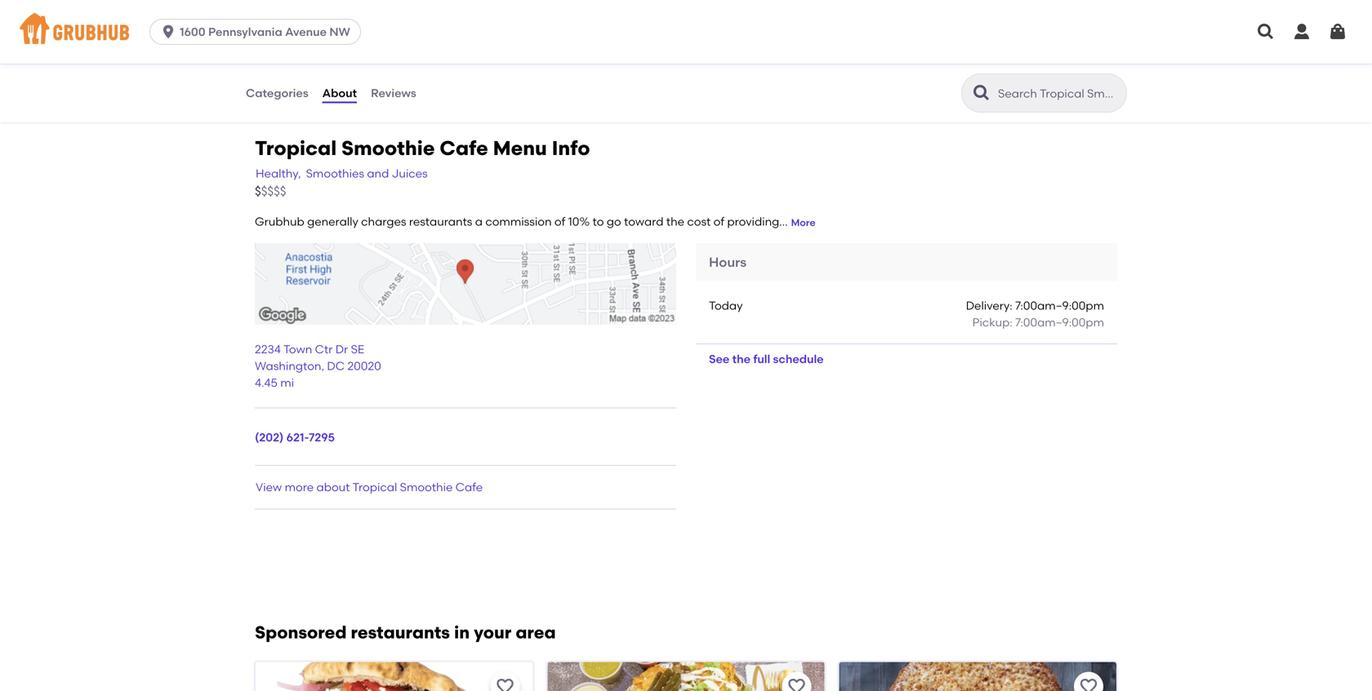Task type: describe. For each thing, give the bounding box(es) containing it.
...
[[779, 215, 788, 229]]

hours
[[709, 254, 747, 270]]

grubhub
[[255, 215, 304, 229]]

in
[[454, 623, 470, 644]]

healthy, smoothies and juices
[[256, 167, 428, 181]]

1 vertical spatial restaurants
[[351, 623, 450, 644]]

providing
[[727, 215, 779, 229]]

se
[[351, 343, 364, 357]]

dr
[[335, 343, 348, 357]]

2 svg image from the left
[[1328, 22, 1348, 42]]

2 of from the left
[[714, 215, 724, 229]]

save this restaurant button for dc nachos logo
[[782, 673, 812, 692]]

roti mediterranean bowls, salads & pitas logo image
[[256, 663, 533, 692]]

dc pizza logo image
[[839, 663, 1116, 692]]

save this restaurant button for roti mediterranean bowls, salads & pitas logo
[[490, 673, 520, 692]]

pennsylvania
[[208, 25, 282, 39]]

smoothies and juices button
[[305, 165, 428, 183]]

dc nachos logo image
[[547, 663, 825, 692]]

0 vertical spatial smoothie
[[341, 136, 435, 160]]

1 of from the left
[[554, 215, 565, 229]]

about
[[322, 86, 357, 100]]

7:00am–9:00pm for delivery: 7:00am–9:00pm
[[1015, 299, 1104, 313]]

pickup: 7:00am–9:00pm
[[972, 315, 1104, 329]]

today
[[709, 299, 743, 313]]

1600
[[180, 25, 206, 39]]

charges
[[361, 215, 406, 229]]

1 svg image from the left
[[1292, 22, 1312, 42]]

more
[[285, 481, 314, 495]]

tropical smoothie cafe  menu info
[[255, 136, 590, 160]]

to
[[593, 215, 604, 229]]

delivery: 7:00am–9:00pm
[[966, 299, 1104, 313]]

view
[[256, 481, 282, 495]]

see the full schedule button
[[696, 345, 837, 374]]

grubhub generally charges restaurants a commission of 10% to go toward the cost of providing ... more
[[255, 215, 816, 229]]

ctr
[[315, 343, 333, 357]]

1 horizontal spatial svg image
[[1256, 22, 1276, 42]]

20020
[[347, 359, 381, 373]]

about button
[[322, 64, 358, 123]]

sweets
[[245, 40, 290, 53]]

categories button
[[245, 64, 309, 123]]

1600 pennsylvania avenue nw
[[180, 25, 350, 39]]

a
[[475, 215, 483, 229]]

generally
[[307, 215, 358, 229]]

more button
[[791, 216, 816, 230]]

save this restaurant image for dc pizza logo
[[1079, 677, 1099, 692]]

go
[[607, 215, 621, 229]]

1 vertical spatial smoothie
[[400, 481, 453, 495]]



Task type: locate. For each thing, give the bounding box(es) containing it.
town
[[283, 343, 312, 357]]

healthy, button
[[255, 165, 302, 183]]

of
[[554, 215, 565, 229], [714, 215, 724, 229]]

cost
[[687, 215, 711, 229]]

tropical up 'healthy,'
[[255, 136, 337, 160]]

toward
[[624, 215, 664, 229]]

7:00am–9:00pm
[[1015, 299, 1104, 313], [1015, 315, 1104, 329]]

about
[[317, 481, 350, 495]]

save this restaurant image
[[495, 677, 515, 692]]

the left full on the right of page
[[732, 352, 751, 366]]

more
[[791, 217, 816, 229]]

0 vertical spatial the
[[666, 215, 684, 229]]

nw
[[329, 25, 350, 39]]

the
[[666, 215, 684, 229], [732, 352, 751, 366]]

1 horizontal spatial save this restaurant image
[[1079, 677, 1099, 692]]

your
[[474, 623, 511, 644]]

mi
[[280, 376, 294, 390]]

2 horizontal spatial save this restaurant button
[[1074, 673, 1103, 692]]

svg image
[[1292, 22, 1312, 42], [1328, 22, 1348, 42]]

1 vertical spatial tropical
[[353, 481, 397, 495]]

the left cost
[[666, 215, 684, 229]]

$
[[255, 184, 261, 199]]

main navigation navigation
[[0, 0, 1372, 64]]

7:00am–9:00pm for pickup: 7:00am–9:00pm
[[1015, 315, 1104, 329]]

area
[[516, 623, 556, 644]]

1 7:00am–9:00pm from the top
[[1015, 299, 1104, 313]]

smoothies
[[306, 167, 364, 181]]

restaurants left a
[[409, 215, 472, 229]]

see the full schedule
[[709, 352, 824, 366]]

smoothie
[[341, 136, 435, 160], [400, 481, 453, 495]]

1 horizontal spatial save this restaurant button
[[782, 673, 812, 692]]

see
[[709, 352, 730, 366]]

(202)
[[255, 431, 284, 445]]

1 vertical spatial the
[[732, 352, 751, 366]]

1 horizontal spatial the
[[732, 352, 751, 366]]

view more about tropical smoothie cafe
[[256, 481, 483, 495]]

pickup:
[[972, 315, 1013, 329]]

svg image inside 1600 pennsylvania avenue nw button
[[160, 24, 177, 40]]

of right cost
[[714, 215, 724, 229]]

2 7:00am–9:00pm from the top
[[1015, 315, 1104, 329]]

categories
[[246, 86, 308, 100]]

tropical right about
[[353, 481, 397, 495]]

0 horizontal spatial save this restaurant button
[[490, 673, 520, 692]]

0 vertical spatial tropical
[[255, 136, 337, 160]]

save this restaurant image for dc nachos logo
[[787, 677, 807, 692]]

Search Tropical Smoothie Cafe  search field
[[996, 86, 1121, 101]]

sponsored restaurants in your area
[[255, 623, 556, 644]]

1 save this restaurant button from the left
[[490, 673, 520, 692]]

2 save this restaurant image from the left
[[1079, 677, 1099, 692]]

0 horizontal spatial the
[[666, 215, 684, 229]]

1 horizontal spatial svg image
[[1328, 22, 1348, 42]]

$$$$$
[[255, 184, 286, 199]]

1 vertical spatial cafe
[[456, 481, 483, 495]]

restaurants up roti mediterranean bowls, salads & pitas logo
[[351, 623, 450, 644]]

delivery:
[[966, 299, 1013, 313]]

621-
[[286, 431, 309, 445]]

save this restaurant image
[[787, 677, 807, 692], [1079, 677, 1099, 692]]

0 horizontal spatial tropical
[[255, 136, 337, 160]]

2234 town ctr dr se washington , dc 20020 4.45 mi
[[255, 343, 381, 390]]

info
[[552, 136, 590, 160]]

search icon image
[[972, 83, 992, 103]]

healthy,
[[256, 167, 301, 181]]

schedule
[[773, 352, 824, 366]]

0 horizontal spatial of
[[554, 215, 565, 229]]

1 vertical spatial 7:00am–9:00pm
[[1015, 315, 1104, 329]]

0 horizontal spatial svg image
[[1292, 22, 1312, 42]]

0 horizontal spatial save this restaurant image
[[787, 677, 807, 692]]

svg image
[[1256, 22, 1276, 42], [160, 24, 177, 40]]

commission
[[485, 215, 552, 229]]

sponsored
[[255, 623, 347, 644]]

3 save this restaurant button from the left
[[1074, 673, 1103, 692]]

1 horizontal spatial of
[[714, 215, 724, 229]]

cafe
[[440, 136, 488, 160], [456, 481, 483, 495]]

7:00am–9:00pm down delivery: 7:00am–9:00pm
[[1015, 315, 1104, 329]]

0 horizontal spatial svg image
[[160, 24, 177, 40]]

menu
[[493, 136, 547, 160]]

washington
[[255, 359, 321, 373]]

full
[[753, 352, 770, 366]]

reviews
[[371, 86, 416, 100]]

1 save this restaurant image from the left
[[787, 677, 807, 692]]

4.45
[[255, 376, 278, 390]]

1 horizontal spatial tropical
[[353, 481, 397, 495]]

the inside button
[[732, 352, 751, 366]]

0 vertical spatial 7:00am–9:00pm
[[1015, 299, 1104, 313]]

7295
[[309, 431, 335, 445]]

and
[[367, 167, 389, 181]]

of left 10%
[[554, 215, 565, 229]]

save this restaurant button
[[490, 673, 520, 692], [782, 673, 812, 692], [1074, 673, 1103, 692]]

0 vertical spatial restaurants
[[409, 215, 472, 229]]

restaurants
[[409, 215, 472, 229], [351, 623, 450, 644]]

tropical
[[255, 136, 337, 160], [353, 481, 397, 495]]

dc
[[327, 359, 345, 373]]

0 vertical spatial cafe
[[440, 136, 488, 160]]

2234
[[255, 343, 281, 357]]

avenue
[[285, 25, 327, 39]]

10%
[[568, 215, 590, 229]]

1600 pennsylvania avenue nw button
[[150, 19, 367, 45]]

sides
[[245, 6, 277, 20]]

,
[[321, 359, 324, 373]]

7:00am–9:00pm up pickup: 7:00am–9:00pm
[[1015, 299, 1104, 313]]

(202) 621-7295
[[255, 431, 335, 445]]

(202) 621-7295 button
[[255, 429, 335, 446]]

2 save this restaurant button from the left
[[782, 673, 812, 692]]

juices
[[392, 167, 428, 181]]

reviews button
[[370, 64, 417, 123]]

save this restaurant button for dc pizza logo
[[1074, 673, 1103, 692]]



Task type: vqa. For each thing, say whether or not it's contained in the screenshot.
order in the app
no



